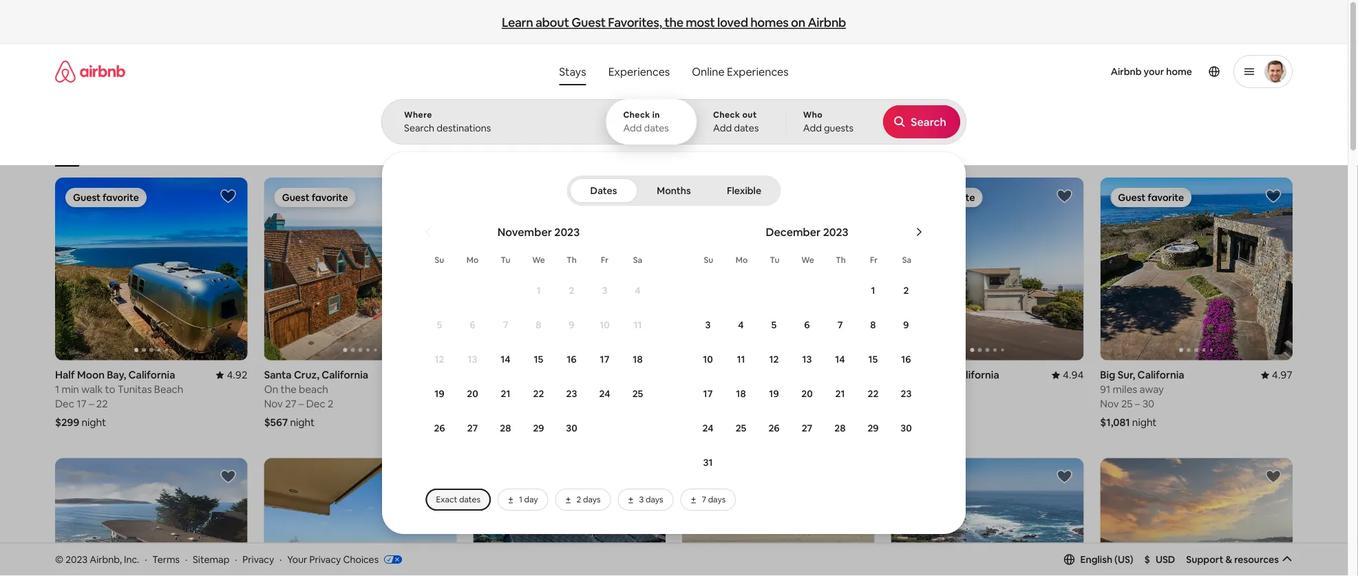 Task type: vqa. For each thing, say whether or not it's contained in the screenshot.


Task type: describe. For each thing, give the bounding box(es) containing it.
1 horizontal spatial 3 button
[[692, 309, 725, 342]]

2 we from the left
[[802, 255, 815, 265]]

1 16 button from the left
[[555, 343, 588, 376]]

dec inside santa cruz, california on the beach nov 27 – dec 2 $567 night
[[306, 397, 326, 411]]

2 13 from the left
[[803, 353, 812, 366]]

1 14 button from the left
[[489, 343, 522, 376]]

0 horizontal spatial 25 button
[[622, 377, 655, 410]]

4 · from the left
[[280, 553, 282, 566]]

4.97
[[1273, 369, 1293, 382]]

1 20 from the left
[[467, 388, 478, 400]]

out
[[743, 110, 757, 120]]

31 button
[[692, 446, 725, 479]]

0 horizontal spatial 11 button
[[622, 309, 655, 342]]

national
[[690, 146, 723, 157]]

1 vertical spatial 18 button
[[725, 377, 758, 410]]

your
[[287, 553, 307, 566]]

$299
[[55, 416, 79, 430]]

0 vertical spatial 18 button
[[622, 343, 655, 376]]

2 23 from the left
[[901, 388, 912, 400]]

$567
[[264, 416, 288, 430]]

map
[[669, 493, 690, 505]]

1 vertical spatial 18
[[736, 388, 746, 400]]

1 12 button from the left
[[423, 343, 456, 376]]

months button
[[641, 178, 708, 203]]

4.94 out of 5 average rating image
[[1052, 369, 1084, 382]]

1 29 from the left
[[533, 422, 544, 435]]

2 horizontal spatial 17
[[704, 388, 713, 400]]

home
[[1167, 65, 1193, 78]]

© 2023 airbnb, inc. ·
[[55, 553, 147, 566]]

1 9 from the left
[[569, 319, 575, 331]]

– inside big sur, california 91 miles away nov 25 – 30 $1,081 night
[[1136, 398, 1141, 411]]

2 privacy from the left
[[310, 553, 341, 566]]

on wrights beach jan 5 – 10 $650 night
[[682, 383, 768, 430]]

to
[[105, 383, 115, 396]]

resources
[[1235, 554, 1280, 566]]

2 16 from the left
[[902, 353, 912, 366]]

$650
[[682, 416, 707, 430]]

3 for the 3 button to the top
[[602, 284, 608, 297]]

1 horizontal spatial 25
[[736, 422, 747, 435]]

1 19 from the left
[[435, 388, 445, 400]]

1 6 button from the left
[[456, 309, 489, 342]]

views
[[464, 146, 486, 157]]

day
[[524, 494, 538, 505]]

check for check in add dates
[[624, 110, 651, 120]]

7 days
[[702, 494, 726, 505]]

airbnb inside 'link'
[[1111, 65, 1142, 78]]

1 day
[[519, 494, 538, 505]]

tiny
[[896, 146, 912, 157]]

$1,081
[[1101, 416, 1131, 430]]

2 9 from the left
[[904, 319, 910, 331]]

0 horizontal spatial 18
[[633, 353, 643, 366]]

homes inside group
[[913, 146, 940, 157]]

4.92 out of 5 average rating image
[[216, 369, 248, 382]]

2 21 button from the left
[[824, 377, 857, 410]]

12 for 2nd 12 button from the right
[[435, 353, 445, 366]]

1 27 button from the left
[[456, 412, 489, 445]]

airbnb your home
[[1111, 65, 1193, 78]]

the for on
[[281, 383, 297, 396]]

2 6 button from the left
[[791, 309, 824, 342]]

– inside bodega bay, california 90 miles away dec 10 – 15 $375
[[926, 397, 931, 411]]

beach inside "half moon bay, california 1 min walk to tunitas beach dec 17 – 22 $299 night"
[[154, 383, 183, 396]]

0 horizontal spatial 5
[[437, 319, 442, 331]]

1 23 from the left
[[566, 388, 577, 400]]

airbnb,
[[90, 553, 122, 566]]

30 for 2nd 30 button from the right
[[566, 422, 578, 435]]

night inside on wrights beach jan 5 – 10 $650 night
[[709, 416, 734, 430]]

2 5 button from the left
[[758, 309, 791, 342]]

1 horizontal spatial 11
[[737, 353, 746, 366]]

1 sa from the left
[[633, 255, 643, 265]]

2 mo from the left
[[736, 255, 748, 265]]

1 16 from the left
[[567, 353, 577, 366]]

– inside santa cruz, california on the beach nov 27 – dec 2 $567 night
[[299, 397, 304, 411]]

1 19 button from the left
[[423, 377, 456, 410]]

0 horizontal spatial dates
[[459, 494, 481, 505]]

tiny homes
[[896, 146, 940, 157]]

3 for rightmost the 3 button
[[706, 319, 711, 331]]

exact dates
[[436, 494, 481, 505]]

2 9 button from the left
[[890, 309, 923, 342]]

1 · from the left
[[145, 553, 147, 566]]

miles for 25
[[1113, 383, 1138, 396]]

dates button
[[570, 178, 638, 203]]

(us)
[[1115, 554, 1134, 566]]

0 horizontal spatial 24 button
[[588, 377, 622, 410]]

2 horizontal spatial 22
[[868, 388, 879, 400]]

2 29 from the left
[[868, 422, 879, 435]]

1 button for december 2023
[[857, 274, 890, 307]]

2023 for november
[[555, 225, 580, 239]]

1 9 button from the left
[[555, 309, 588, 342]]

english (us) button
[[1064, 554, 1134, 566]]

– inside "half moon bay, california 1 min walk to tunitas beach dec 17 – 22 $299 night"
[[89, 397, 94, 411]]

on for on the beach nov 26 – dec 1 $366 night
[[473, 383, 488, 396]]

1 20 button from the left
[[456, 377, 489, 410]]

1 privacy from the left
[[243, 553, 274, 566]]

online
[[692, 64, 725, 79]]

learn
[[502, 14, 533, 30]]

support
[[1187, 554, 1224, 566]]

show
[[642, 493, 667, 505]]

where
[[404, 110, 432, 120]]

26 inside on the beach nov 26 – dec 1 $366 night
[[494, 398, 506, 411]]

2 8 from the left
[[871, 319, 876, 331]]

2 23 button from the left
[[890, 377, 923, 410]]

show map button
[[629, 483, 720, 516]]

days for 7 days
[[708, 494, 726, 505]]

santa
[[264, 369, 292, 382]]

2 button for december 2023
[[890, 274, 923, 307]]

10 inside on wrights beach jan 5 – 10 $650 night
[[717, 397, 728, 411]]

cruz,
[[294, 369, 320, 382]]

min
[[62, 383, 79, 396]]

night inside big sur, california 91 miles away nov 25 – 30 $1,081 night
[[1133, 416, 1157, 430]]

0 horizontal spatial 25
[[633, 388, 643, 400]]

choices
[[343, 553, 379, 566]]

airbnb your home link
[[1103, 57, 1201, 86]]

4 for rightmost 4 button
[[739, 319, 744, 331]]

stays button
[[548, 58, 598, 85]]

privacy link
[[243, 553, 274, 566]]

2 30 button from the left
[[890, 412, 923, 445]]

1 horizontal spatial 3
[[639, 494, 644, 505]]

treehouses
[[829, 146, 873, 157]]

walk
[[81, 383, 103, 396]]

castles
[[967, 146, 995, 157]]

miles for 10
[[906, 383, 931, 396]]

1 15 button from the left
[[522, 343, 555, 376]]

your privacy choices link
[[287, 553, 402, 567]]

0 vertical spatial 3 button
[[588, 274, 622, 307]]

stays
[[559, 64, 587, 79]]

1 23 button from the left
[[555, 377, 588, 410]]

0 vertical spatial homes
[[751, 14, 789, 30]]

learn about guest favorites, the most loved homes on airbnb link
[[496, 9, 852, 36]]

0 vertical spatial 4 button
[[622, 274, 655, 307]]

terms link
[[152, 553, 180, 566]]

dates for check out add dates
[[734, 122, 759, 134]]

22 inside "half moon bay, california 1 min walk to tunitas beach dec 17 – 22 $299 night"
[[96, 397, 108, 411]]

30 inside big sur, california 91 miles away nov 25 – 30 $1,081 night
[[1143, 398, 1155, 411]]

support & resources button
[[1187, 554, 1293, 566]]

dec inside "half moon bay, california 1 min walk to tunitas beach dec 17 – 22 $299 night"
[[55, 397, 74, 411]]

who
[[803, 110, 823, 120]]

2 8 button from the left
[[857, 309, 890, 342]]

0 vertical spatial 17 button
[[588, 343, 622, 376]]

1 22 button from the left
[[522, 377, 555, 410]]

add to wishlist: big sur, california image
[[1266, 188, 1282, 205]]

$
[[1145, 554, 1151, 566]]

most
[[686, 14, 715, 30]]

show map
[[642, 493, 690, 505]]

1 horizontal spatial 11 button
[[725, 343, 758, 376]]

stays tab panel
[[382, 99, 1359, 534]]

omg!
[[577, 146, 599, 157]]

inc.
[[124, 553, 139, 566]]

4.92
[[227, 369, 248, 382]]

1 horizontal spatial 25 button
[[725, 412, 758, 445]]

2 19 button from the left
[[758, 377, 791, 410]]

1 tu from the left
[[501, 255, 511, 265]]

1 su from the left
[[435, 255, 444, 265]]

group containing amazing views
[[55, 113, 1057, 167]]

sitemap
[[193, 553, 230, 566]]

1 horizontal spatial 24
[[703, 422, 714, 435]]

1 horizontal spatial 7
[[702, 494, 707, 505]]

1 vertical spatial 10 button
[[692, 343, 725, 376]]

1 horizontal spatial 24 button
[[692, 412, 725, 445]]

1 fr from the left
[[601, 255, 609, 265]]

online experiences link
[[681, 58, 800, 85]]

– inside on the beach nov 26 – dec 1 $366 night
[[509, 398, 514, 411]]

1 28 button from the left
[[489, 412, 522, 445]]

california for santa cruz, california on the beach nov 27 – dec 2 $567 night
[[322, 369, 369, 382]]

2 20 from the left
[[802, 388, 813, 400]]

1 8 button from the left
[[522, 309, 555, 342]]

half
[[55, 369, 75, 382]]

0 vertical spatial airbnb
[[808, 14, 846, 30]]

$366
[[473, 416, 498, 430]]

beach inside on wrights beach jan 5 – 10 $650 night
[[739, 383, 768, 396]]

dec inside bodega bay, california 90 miles away dec 10 – 15 $375
[[892, 397, 911, 411]]

check in add dates
[[624, 110, 669, 134]]

add inside the who add guests
[[803, 122, 822, 134]]

sitemap link
[[193, 553, 230, 566]]

1 horizontal spatial 22
[[533, 388, 544, 400]]

2 16 button from the left
[[890, 343, 923, 376]]

4 for top 4 button
[[635, 284, 641, 297]]

2 fr from the left
[[871, 255, 878, 265]]

1 30 button from the left
[[555, 412, 588, 445]]

amazing views
[[428, 146, 486, 157]]

12 for first 12 button from right
[[770, 353, 779, 366]]

2 add to wishlist: carmel-by-the-sea, california image from the left
[[1266, 469, 1282, 485]]

3 days
[[639, 494, 664, 505]]

november 2023
[[498, 225, 580, 239]]

2 · from the left
[[185, 553, 187, 566]]

4.97 out of 5 average rating image
[[1262, 369, 1293, 382]]

terms
[[152, 553, 180, 566]]

2 14 from the left
[[836, 353, 845, 366]]

28 for 2nd the 28 button from the left
[[835, 422, 846, 435]]

1 inside on the beach nov 26 – dec 1 $366 night
[[537, 398, 542, 411]]

terms · sitemap · privacy ·
[[152, 553, 282, 566]]

experiences inside button
[[609, 64, 670, 79]]

2 horizontal spatial 26
[[769, 422, 780, 435]]

1 5 button from the left
[[423, 309, 456, 342]]

moon
[[77, 369, 105, 382]]

7 for first 7 button from left
[[503, 319, 509, 331]]

flexible button
[[710, 178, 779, 203]]

on
[[791, 14, 806, 30]]

1 14 from the left
[[501, 353, 511, 366]]

your
[[1144, 65, 1165, 78]]

27 for second 27 button from the right
[[467, 422, 478, 435]]

amazing
[[428, 146, 463, 157]]

0 horizontal spatial 26
[[434, 422, 445, 435]]

santa cruz, california on the beach nov 27 – dec 2 $567 night
[[264, 369, 369, 430]]

1 29 button from the left
[[522, 412, 555, 445]]

2 15 button from the left
[[857, 343, 890, 376]]

trending
[[770, 146, 805, 157]]

1 21 from the left
[[501, 388, 511, 400]]

december 2023
[[766, 225, 849, 239]]

1 6 from the left
[[470, 319, 476, 331]]

4.94
[[1063, 369, 1084, 382]]

0 vertical spatial 24
[[599, 388, 611, 400]]



Task type: locate. For each thing, give the bounding box(es) containing it.
days for 2 days
[[583, 494, 601, 505]]

homes right tiny
[[913, 146, 940, 157]]

1 away from the left
[[933, 383, 957, 396]]

about
[[536, 14, 569, 30]]

dates for check in add dates
[[644, 122, 669, 134]]

2 20 button from the left
[[791, 377, 824, 410]]

add to wishlist: carmel-by-the-sea, california image
[[1057, 469, 1073, 485], [1266, 469, 1282, 485]]

0 vertical spatial 24 button
[[588, 377, 622, 410]]

1 horizontal spatial privacy
[[310, 553, 341, 566]]

days left 3 days at the left bottom of the page
[[583, 494, 601, 505]]

5
[[437, 319, 442, 331], [772, 319, 777, 331], [702, 397, 707, 411]]

night right $650
[[709, 416, 734, 430]]

19 button
[[423, 377, 456, 410], [758, 377, 791, 410]]

experiences button
[[598, 58, 681, 85]]

none search field containing stays
[[382, 44, 1359, 534]]

3 dec from the left
[[892, 397, 911, 411]]

4 button
[[622, 274, 655, 307], [725, 309, 758, 342]]

2 14 button from the left
[[824, 343, 857, 376]]

2 button for november 2023
[[555, 274, 588, 307]]

november
[[498, 225, 552, 239]]

1 horizontal spatial 5
[[702, 397, 707, 411]]

nov inside big sur, california 91 miles away nov 25 – 30 $1,081 night
[[1101, 398, 1120, 411]]

23 right on the beach nov 26 – dec 1 $366 night on the left
[[566, 388, 577, 400]]

online experiences
[[692, 64, 789, 79]]

check left in at the left top of the page
[[624, 110, 651, 120]]

2 button
[[555, 274, 588, 307], [890, 274, 923, 307]]

nov up $567
[[264, 397, 283, 411]]

1 horizontal spatial days
[[646, 494, 664, 505]]

0 horizontal spatial 16 button
[[555, 343, 588, 376]]

tab list inside stays tab panel
[[570, 176, 779, 206]]

0 horizontal spatial 1 button
[[522, 274, 555, 307]]

14 button
[[489, 343, 522, 376], [824, 343, 857, 376]]

california for big sur, california 91 miles away nov 25 – 30 $1,081 night
[[1138, 369, 1185, 382]]

1 days from the left
[[583, 494, 601, 505]]

90
[[892, 383, 904, 396]]

experiences
[[609, 64, 670, 79], [727, 64, 789, 79]]

dates inside check in add dates
[[644, 122, 669, 134]]

0 horizontal spatial experiences
[[609, 64, 670, 79]]

25 button
[[622, 377, 655, 410], [725, 412, 758, 445]]

wrights
[[699, 383, 736, 396]]

add inside check out add dates
[[714, 122, 732, 134]]

beach right wrights
[[739, 383, 768, 396]]

tu down december
[[770, 255, 780, 265]]

california inside big sur, california 91 miles away nov 25 – 30 $1,081 night
[[1138, 369, 1185, 382]]

1 vertical spatial airbnb
[[1111, 65, 1142, 78]]

15 for first 15 button from the right
[[869, 353, 878, 366]]

group
[[55, 113, 1057, 167], [55, 178, 248, 361], [264, 178, 457, 361], [473, 178, 666, 361], [682, 178, 875, 361], [892, 178, 1084, 361], [1101, 178, 1293, 361], [55, 458, 248, 576], [264, 458, 457, 576], [473, 458, 666, 576], [682, 458, 875, 576], [892, 458, 1084, 576], [1101, 458, 1293, 576]]

nov inside santa cruz, california on the beach nov 27 – dec 2 $567 night
[[264, 397, 283, 411]]

dates down in at the left top of the page
[[644, 122, 669, 134]]

2 horizontal spatial 25
[[1122, 398, 1133, 411]]

· left the your
[[280, 553, 282, 566]]

1 horizontal spatial check
[[714, 110, 741, 120]]

1 horizontal spatial 1 button
[[857, 274, 890, 307]]

2 – from the left
[[299, 397, 304, 411]]

0 horizontal spatial 14
[[501, 353, 511, 366]]

1 mo from the left
[[467, 255, 479, 265]]

0 horizontal spatial beach
[[154, 383, 183, 396]]

1 on from the left
[[264, 383, 278, 396]]

on inside on the beach nov 26 – dec 1 $366 night
[[473, 383, 488, 396]]

national parks
[[690, 146, 746, 157]]

nov up the $366
[[473, 398, 492, 411]]

1 vertical spatial 11 button
[[725, 343, 758, 376]]

1 horizontal spatial 17 button
[[692, 377, 725, 410]]

0 horizontal spatial we
[[532, 255, 545, 265]]

1 horizontal spatial 28
[[835, 422, 846, 435]]

learn about guest favorites, the most loved homes on airbnb
[[502, 14, 846, 30]]

0 horizontal spatial mo
[[467, 255, 479, 265]]

2023 right december
[[823, 225, 849, 239]]

0 horizontal spatial 28 button
[[489, 412, 522, 445]]

2023 for ©
[[66, 553, 88, 566]]

the up the $366
[[490, 383, 506, 396]]

23 button
[[555, 377, 588, 410], [890, 377, 923, 410]]

91
[[1101, 383, 1111, 396]]

19
[[435, 388, 445, 400], [770, 388, 779, 400]]

2 check from the left
[[714, 110, 741, 120]]

tunitas
[[118, 383, 152, 396]]

29 button left the $375
[[857, 412, 890, 445]]

check inside check in add dates
[[624, 110, 651, 120]]

1 horizontal spatial 6
[[805, 319, 810, 331]]

1 horizontal spatial beach
[[508, 383, 538, 396]]

add up skiing
[[624, 122, 642, 134]]

add inside check in add dates
[[624, 122, 642, 134]]

1 horizontal spatial we
[[802, 255, 815, 265]]

0 horizontal spatial 4 button
[[622, 274, 655, 307]]

2 horizontal spatial on
[[682, 383, 697, 396]]

bay, inside bodega bay, california 90 miles away dec 10 – 15 $375
[[931, 369, 951, 382]]

23 button right on the beach nov 26 – dec 1 $366 night on the left
[[555, 377, 588, 410]]

add to wishlist: dillon beach, california image
[[220, 469, 237, 485]]

1 button for november 2023
[[522, 274, 555, 307]]

california right cruz,
[[322, 369, 369, 382]]

night inside "half moon bay, california 1 min walk to tunitas beach dec 17 – 22 $299 night"
[[82, 416, 106, 430]]

privacy
[[243, 553, 274, 566], [310, 553, 341, 566]]

0 horizontal spatial away
[[933, 383, 957, 396]]

30 button down 90
[[890, 412, 923, 445]]

tab list containing dates
[[570, 176, 779, 206]]

2 2 button from the left
[[890, 274, 923, 307]]

1 horizontal spatial bay,
[[931, 369, 951, 382]]

homes
[[751, 14, 789, 30], [913, 146, 940, 157]]

add to wishlist: bodega bay, california image
[[1057, 188, 1073, 205]]

dec inside on the beach nov 26 – dec 1 $366 night
[[516, 398, 535, 411]]

1 horizontal spatial 2 button
[[890, 274, 923, 307]]

2 beach from the left
[[739, 383, 768, 396]]

2 away from the left
[[1140, 383, 1164, 396]]

23
[[566, 388, 577, 400], [901, 388, 912, 400]]

15 inside bodega bay, california 90 miles away dec 10 – 15 $375
[[933, 397, 943, 411]]

bodega
[[892, 369, 929, 382]]

0 horizontal spatial 12
[[435, 353, 445, 366]]

1 dec from the left
[[55, 397, 74, 411]]

6
[[470, 319, 476, 331], [805, 319, 810, 331]]

2 horizontal spatial 15
[[933, 397, 943, 411]]

0 horizontal spatial 7
[[503, 319, 509, 331]]

2023 right '©'
[[66, 553, 88, 566]]

tab list
[[570, 176, 779, 206]]

2 13 button from the left
[[791, 343, 824, 376]]

5 – from the left
[[509, 398, 514, 411]]

beach
[[154, 383, 183, 396], [739, 383, 768, 396]]

2 29 button from the left
[[857, 412, 890, 445]]

nov inside on the beach nov 26 – dec 1 $366 night
[[473, 398, 492, 411]]

2 miles from the left
[[1113, 383, 1138, 396]]

add for check out add dates
[[714, 122, 732, 134]]

30 for second 30 button
[[901, 422, 912, 435]]

22 button
[[522, 377, 555, 410], [857, 377, 890, 410]]

check inside check out add dates
[[714, 110, 741, 120]]

2 19 from the left
[[770, 388, 779, 400]]

2 th from the left
[[836, 255, 846, 265]]

1 horizontal spatial sa
[[903, 255, 912, 265]]

0 horizontal spatial 30 button
[[555, 412, 588, 445]]

0 horizontal spatial 23 button
[[555, 377, 588, 410]]

nov for 91
[[1101, 398, 1120, 411]]

1 horizontal spatial 29 button
[[857, 412, 890, 445]]

dates
[[644, 122, 669, 134], [734, 122, 759, 134], [459, 494, 481, 505]]

night inside on the beach nov 26 – dec 1 $366 night
[[500, 416, 524, 430]]

airbnb right on
[[808, 14, 846, 30]]

dates right exact
[[459, 494, 481, 505]]

1 horizontal spatial 26
[[494, 398, 506, 411]]

1 13 from the left
[[468, 353, 478, 366]]

1 vertical spatial 4 button
[[725, 309, 758, 342]]

1 horizontal spatial 18 button
[[725, 377, 758, 410]]

we down the november 2023
[[532, 255, 545, 265]]

experiences up out
[[727, 64, 789, 79]]

miles down bodega
[[906, 383, 931, 396]]

0 horizontal spatial 27 button
[[456, 412, 489, 445]]

1 horizontal spatial 26 button
[[758, 412, 791, 445]]

29 right the $366
[[533, 422, 544, 435]]

25 inside big sur, california 91 miles away nov 25 – 30 $1,081 night
[[1122, 398, 1133, 411]]

2 night from the left
[[290, 416, 315, 430]]

california inside "half moon bay, california 1 min walk to tunitas beach dec 17 – 22 $299 night"
[[128, 369, 175, 382]]

20
[[467, 388, 478, 400], [802, 388, 813, 400]]

26 button
[[423, 412, 456, 445], [758, 412, 791, 445]]

29 button
[[522, 412, 555, 445], [857, 412, 890, 445]]

the for favorites,
[[665, 14, 684, 30]]

2 dec from the left
[[306, 397, 326, 411]]

th down the november 2023
[[567, 255, 577, 265]]

california inside bodega bay, california 90 miles away dec 10 – 15 $375
[[953, 369, 1000, 382]]

1 horizontal spatial 4 button
[[725, 309, 758, 342]]

0 horizontal spatial 9
[[569, 319, 575, 331]]

25 button left jan on the right bottom
[[622, 377, 655, 410]]

0 horizontal spatial 22
[[96, 397, 108, 411]]

1 horizontal spatial nov
[[473, 398, 492, 411]]

2 1 button from the left
[[857, 274, 890, 307]]

away right the "91"
[[1140, 383, 1164, 396]]

2 horizontal spatial add
[[803, 122, 822, 134]]

away inside big sur, california 91 miles away nov 25 – 30 $1,081 night
[[1140, 383, 1164, 396]]

· right the inc.
[[145, 553, 147, 566]]

days for 3 days
[[646, 494, 664, 505]]

0 horizontal spatial beach
[[299, 383, 328, 396]]

1 horizontal spatial 28 button
[[824, 412, 857, 445]]

away for nov 25 – 30
[[1140, 383, 1164, 396]]

check out add dates
[[714, 110, 759, 134]]

3 on from the left
[[473, 383, 488, 396]]

9
[[569, 319, 575, 331], [904, 319, 910, 331]]

29 button right the $366
[[522, 412, 555, 445]]

calendar application
[[398, 210, 1359, 483]]

8 button
[[522, 309, 555, 342], [857, 309, 890, 342]]

california
[[128, 369, 175, 382], [322, 369, 369, 382], [953, 369, 1000, 382], [1138, 369, 1185, 382]]

the left most
[[665, 14, 684, 30]]

1 beach from the left
[[299, 383, 328, 396]]

1 horizontal spatial 2023
[[555, 225, 580, 239]]

bay, right bodega
[[931, 369, 951, 382]]

4 – from the left
[[926, 397, 931, 411]]

1 1 button from the left
[[522, 274, 555, 307]]

english
[[1081, 554, 1113, 566]]

0 horizontal spatial miles
[[906, 383, 931, 396]]

days left "map"
[[646, 494, 664, 505]]

2 horizontal spatial 3
[[706, 319, 711, 331]]

on for on wrights beach jan 5 – 10 $650 night
[[682, 383, 697, 396]]

5 night from the left
[[1133, 416, 1157, 430]]

23 down bodega
[[901, 388, 912, 400]]

0 horizontal spatial 21 button
[[489, 377, 522, 410]]

0 vertical spatial 3
[[602, 284, 608, 297]]

2 inside santa cruz, california on the beach nov 27 – dec 2 $567 night
[[328, 397, 334, 411]]

28 left the $375
[[835, 422, 846, 435]]

2 california from the left
[[322, 369, 369, 382]]

24 button
[[588, 377, 622, 410], [692, 412, 725, 445]]

support & resources
[[1187, 554, 1280, 566]]

on inside santa cruz, california on the beach nov 27 – dec 2 $567 night
[[264, 383, 278, 396]]

21 button up the $366
[[489, 377, 522, 410]]

add down "who"
[[803, 122, 822, 134]]

7 for first 7 button from right
[[838, 319, 843, 331]]

favorites,
[[608, 14, 662, 30]]

4
[[635, 284, 641, 297], [739, 319, 744, 331]]

· left privacy link
[[235, 553, 237, 566]]

privacy right the your
[[310, 553, 341, 566]]

&
[[1226, 554, 1233, 566]]

None search field
[[382, 44, 1359, 534]]

2 26 button from the left
[[758, 412, 791, 445]]

the down the santa on the bottom left of the page
[[281, 383, 297, 396]]

beach inside santa cruz, california on the beach nov 27 – dec 2 $567 night
[[299, 383, 328, 396]]

$375
[[892, 416, 915, 430]]

1 horizontal spatial dates
[[644, 122, 669, 134]]

away inside bodega bay, california 90 miles away dec 10 – 15 $375
[[933, 383, 957, 396]]

bay,
[[107, 369, 126, 382], [931, 369, 951, 382]]

17 inside "half moon bay, california 1 min walk to tunitas beach dec 17 – 22 $299 night"
[[77, 397, 87, 411]]

california up 'tunitas'
[[128, 369, 175, 382]]

on down the santa on the bottom left of the page
[[264, 383, 278, 396]]

1 nov from the left
[[264, 397, 283, 411]]

0 horizontal spatial 30
[[566, 422, 578, 435]]

14
[[501, 353, 511, 366], [836, 353, 845, 366]]

your privacy choices
[[287, 553, 379, 566]]

Where field
[[404, 122, 584, 134]]

0 horizontal spatial airbnb
[[808, 14, 846, 30]]

1 horizontal spatial 13
[[803, 353, 812, 366]]

26 right on wrights beach jan 5 – 10 $650 night
[[769, 422, 780, 435]]

$ usd
[[1145, 554, 1176, 566]]

27 for first 27 button from the right
[[802, 422, 813, 435]]

1 horizontal spatial 8 button
[[857, 309, 890, 342]]

29 left the $375
[[868, 422, 879, 435]]

27
[[285, 397, 297, 411], [467, 422, 478, 435], [802, 422, 813, 435]]

guests
[[824, 122, 854, 134]]

2 12 button from the left
[[758, 343, 791, 376]]

1 horizontal spatial 22 button
[[857, 377, 890, 410]]

add to wishlist: half moon bay, california image
[[220, 188, 237, 205]]

night right $567
[[290, 416, 315, 430]]

25 down wrights
[[736, 422, 747, 435]]

25 left jan on the right bottom
[[633, 388, 643, 400]]

1 button
[[522, 274, 555, 307], [857, 274, 890, 307]]

28 right the $366
[[500, 422, 511, 435]]

days right "map"
[[708, 494, 726, 505]]

2 22 button from the left
[[857, 377, 890, 410]]

0 horizontal spatial 3
[[602, 284, 608, 297]]

airbnb left your
[[1111, 65, 1142, 78]]

bay, inside "half moon bay, california 1 min walk to tunitas beach dec 17 – 22 $299 night"
[[107, 369, 126, 382]]

2 horizontal spatial nov
[[1101, 398, 1120, 411]]

31
[[704, 457, 713, 469]]

1 7 button from the left
[[489, 309, 522, 342]]

2 nov from the left
[[473, 398, 492, 411]]

months
[[657, 185, 691, 197]]

beach inside on the beach nov 26 – dec 1 $366 night
[[508, 383, 538, 396]]

what can we help you find? tab list
[[548, 58, 681, 85]]

1 horizontal spatial 7 button
[[824, 309, 857, 342]]

add up national parks
[[714, 122, 732, 134]]

0 horizontal spatial 19
[[435, 388, 445, 400]]

california right bodega
[[953, 369, 1000, 382]]

bay, up to
[[107, 369, 126, 382]]

2 28 button from the left
[[824, 412, 857, 445]]

1 th from the left
[[567, 255, 577, 265]]

cabins
[[373, 146, 400, 157]]

1 vertical spatial 17 button
[[692, 377, 725, 410]]

0 horizontal spatial 17 button
[[588, 343, 622, 376]]

3 days from the left
[[708, 494, 726, 505]]

1 horizontal spatial 4
[[739, 319, 744, 331]]

add for check in add dates
[[624, 122, 642, 134]]

2 days from the left
[[646, 494, 664, 505]]

th down december 2023
[[836, 255, 846, 265]]

1 horizontal spatial 20 button
[[791, 377, 824, 410]]

0 horizontal spatial 23
[[566, 388, 577, 400]]

bodega bay, california 90 miles away dec 10 – 15 $375
[[892, 369, 1000, 430]]

2 28 from the left
[[835, 422, 846, 435]]

1 vertical spatial 11
[[737, 353, 746, 366]]

21 button left 90
[[824, 377, 857, 410]]

airbnb
[[808, 14, 846, 30], [1111, 65, 1142, 78]]

1 inside "half moon bay, california 1 min walk to tunitas beach dec 17 – 22 $299 night"
[[55, 383, 59, 396]]

2 tu from the left
[[770, 255, 780, 265]]

2 7 button from the left
[[824, 309, 857, 342]]

on up the $366
[[473, 383, 488, 396]]

dates inside check out add dates
[[734, 122, 759, 134]]

2 6 from the left
[[805, 319, 810, 331]]

2 add from the left
[[714, 122, 732, 134]]

1 miles from the left
[[906, 383, 931, 396]]

0 horizontal spatial 11
[[634, 319, 642, 331]]

who add guests
[[803, 110, 854, 134]]

2 sa from the left
[[903, 255, 912, 265]]

1 horizontal spatial miles
[[1113, 383, 1138, 396]]

california for bodega bay, california 90 miles away dec 10 – 15 $375
[[953, 369, 1000, 382]]

1 horizontal spatial 29
[[868, 422, 879, 435]]

2 horizontal spatial 5
[[772, 319, 777, 331]]

away right 90
[[933, 383, 957, 396]]

23 button up the $375
[[890, 377, 923, 410]]

2 27 button from the left
[[791, 412, 824, 445]]

2023 for december
[[823, 225, 849, 239]]

night right the $366
[[500, 416, 524, 430]]

homes left on
[[751, 14, 789, 30]]

on up jan on the right bottom
[[682, 383, 697, 396]]

0 horizontal spatial privacy
[[243, 553, 274, 566]]

1 horizontal spatial 15
[[869, 353, 878, 366]]

3 nov from the left
[[1101, 398, 1120, 411]]

2023
[[555, 225, 580, 239], [823, 225, 849, 239], [66, 553, 88, 566]]

the inside on the beach nov 26 – dec 1 $366 night
[[490, 383, 506, 396]]

1 horizontal spatial 14 button
[[824, 343, 857, 376]]

10 button
[[588, 309, 622, 342], [692, 343, 725, 376]]

2 su from the left
[[704, 255, 714, 265]]

2 horizontal spatial 27
[[802, 422, 813, 435]]

3 add from the left
[[803, 122, 822, 134]]

22
[[533, 388, 544, 400], [868, 388, 879, 400], [96, 397, 108, 411]]

privacy left the your
[[243, 553, 274, 566]]

exact
[[436, 494, 458, 505]]

1 – from the left
[[89, 397, 94, 411]]

jan
[[682, 397, 699, 411]]

1 horizontal spatial beach
[[739, 383, 768, 396]]

away for dec 10 – 15
[[933, 383, 957, 396]]

1 26 button from the left
[[423, 412, 456, 445]]

5 inside on wrights beach jan 5 – 10 $650 night
[[702, 397, 707, 411]]

check
[[624, 110, 651, 120], [714, 110, 741, 120]]

we down december 2023
[[802, 255, 815, 265]]

usd
[[1156, 554, 1176, 566]]

0 horizontal spatial 24
[[599, 388, 611, 400]]

loved
[[718, 14, 748, 30]]

1 horizontal spatial 30
[[901, 422, 912, 435]]

18 button
[[622, 343, 655, 376], [725, 377, 758, 410]]

0 horizontal spatial add
[[624, 122, 642, 134]]

miles inside bodega bay, california 90 miles away dec 10 – 15 $375
[[906, 383, 931, 396]]

2 vertical spatial 3
[[639, 494, 644, 505]]

25
[[633, 388, 643, 400], [1122, 398, 1133, 411], [736, 422, 747, 435]]

2 on from the left
[[682, 383, 697, 396]]

15 for 2nd 15 button from the right
[[534, 353, 544, 366]]

1 13 button from the left
[[456, 343, 489, 376]]

miles down sur,
[[1113, 383, 1138, 396]]

26 up the $366
[[494, 398, 506, 411]]

0 vertical spatial 10 button
[[588, 309, 622, 342]]

– inside on wrights beach jan 5 – 10 $650 night
[[710, 397, 715, 411]]

night inside santa cruz, california on the beach nov 27 – dec 2 $567 night
[[290, 416, 315, 430]]

0 horizontal spatial 4
[[635, 284, 641, 297]]

1 add to wishlist: carmel-by-the-sea, california image from the left
[[1057, 469, 1073, 485]]

25 up $1,081
[[1122, 398, 1133, 411]]

big
[[1101, 369, 1116, 382]]

california right sur,
[[1138, 369, 1185, 382]]

1 horizontal spatial 21
[[836, 388, 845, 400]]

1 21 button from the left
[[489, 377, 522, 410]]

28 for 1st the 28 button
[[500, 422, 511, 435]]

2 21 from the left
[[836, 388, 845, 400]]

1 horizontal spatial 20
[[802, 388, 813, 400]]

check for check out add dates
[[714, 110, 741, 120]]

1 we from the left
[[532, 255, 545, 265]]

beach right 'tunitas'
[[154, 383, 183, 396]]

december
[[766, 225, 821, 239]]

1 check from the left
[[624, 110, 651, 120]]

1 horizontal spatial 17
[[600, 353, 610, 366]]

2 experiences from the left
[[727, 64, 789, 79]]

check left out
[[714, 110, 741, 120]]

skiing
[[637, 146, 661, 157]]

3 · from the left
[[235, 553, 237, 566]]

1 8 from the left
[[536, 319, 542, 331]]

15 button up on the beach nov 26 – dec 1 $366 night on the left
[[522, 343, 555, 376]]

nov down the "91"
[[1101, 398, 1120, 411]]

dates down out
[[734, 122, 759, 134]]

1 beach from the left
[[154, 383, 183, 396]]

1 horizontal spatial 23
[[901, 388, 912, 400]]

tu down november
[[501, 255, 511, 265]]

on inside on wrights beach jan 5 – 10 $650 night
[[682, 383, 697, 396]]

20 button
[[456, 377, 489, 410], [791, 377, 824, 410]]

2 beach from the left
[[508, 383, 538, 396]]

2 12 from the left
[[770, 353, 779, 366]]

·
[[145, 553, 147, 566], [185, 553, 187, 566], [235, 553, 237, 566], [280, 553, 282, 566]]

0 horizontal spatial 20 button
[[456, 377, 489, 410]]

sa
[[633, 255, 643, 265], [903, 255, 912, 265]]

nov for on
[[264, 397, 283, 411]]

california inside santa cruz, california on the beach nov 27 – dec 2 $567 night
[[322, 369, 369, 382]]

30
[[1143, 398, 1155, 411], [566, 422, 578, 435], [901, 422, 912, 435]]

0 horizontal spatial 8 button
[[522, 309, 555, 342]]

21 button
[[489, 377, 522, 410], [824, 377, 857, 410]]

0 horizontal spatial 15
[[534, 353, 544, 366]]

8
[[536, 319, 542, 331], [871, 319, 876, 331]]

25 button down wrights
[[725, 412, 758, 445]]

miles inside big sur, california 91 miles away nov 25 – 30 $1,081 night
[[1113, 383, 1138, 396]]

experiences up in at the left top of the page
[[609, 64, 670, 79]]

30 button right on the beach nov 26 – dec 1 $366 night on the left
[[555, 412, 588, 445]]

night right $1,081
[[1133, 416, 1157, 430]]

27 inside santa cruz, california on the beach nov 27 – dec 2 $567 night
[[285, 397, 297, 411]]

night right $299
[[82, 416, 106, 430]]

2023 right november
[[555, 225, 580, 239]]

4 california from the left
[[1138, 369, 1185, 382]]

10 inside bodega bay, california 90 miles away dec 10 – 15 $375
[[913, 397, 924, 411]]

profile element
[[812, 44, 1293, 99]]

15 button left bodega
[[857, 343, 890, 376]]

0 horizontal spatial 8
[[536, 319, 542, 331]]

1 2 button from the left
[[555, 274, 588, 307]]

the inside santa cruz, california on the beach nov 27 – dec 2 $567 night
[[281, 383, 297, 396]]

1 night from the left
[[82, 416, 106, 430]]

3 california from the left
[[953, 369, 1000, 382]]

0 horizontal spatial sa
[[633, 255, 643, 265]]

11 button
[[622, 309, 655, 342], [725, 343, 758, 376]]

0 vertical spatial 11
[[634, 319, 642, 331]]

4 night from the left
[[500, 416, 524, 430]]

3 – from the left
[[710, 397, 715, 411]]

26 left the $366
[[434, 422, 445, 435]]

· right the 'terms' link in the left bottom of the page
[[185, 553, 187, 566]]



